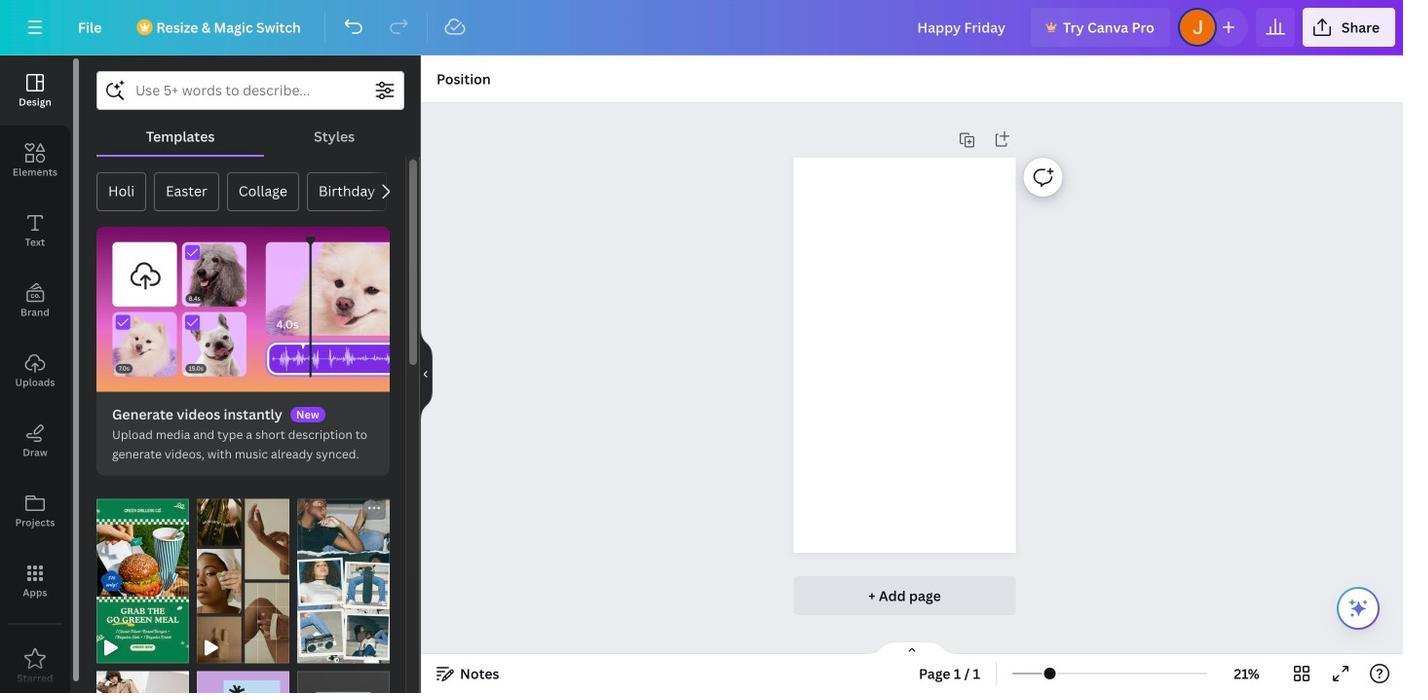 Task type: vqa. For each thing, say whether or not it's contained in the screenshot.
CREATE associated with Create a team
no



Task type: describe. For each thing, give the bounding box(es) containing it.
main menu bar
[[0, 0, 1403, 56]]

Design title text field
[[902, 8, 1023, 47]]

side panel tab list
[[0, 56, 70, 694]]

show pages image
[[865, 641, 959, 657]]

magic video example usage image
[[96, 227, 390, 392]]

blue grey white vintage photo collage instagram story group
[[297, 499, 390, 664]]

food & restaurant promo instagram story in green yellow bold nostalgia style group
[[96, 499, 189, 664]]

hide image
[[420, 328, 433, 421]]

gray minimalist travel memories video your story group
[[297, 660, 390, 694]]

new year greeting instagram story in lavender black sky blue scribbles and doodles style image
[[197, 672, 289, 694]]

new year greeting instagram story in lavender black sky blue scribbles and doodles style group
[[197, 660, 289, 694]]



Task type: locate. For each thing, give the bounding box(es) containing it.
blue grey white vintage photo collage instagram story image
[[297, 499, 390, 664]]

neutral photo collage beauty skincare routine animated your story group
[[197, 499, 289, 664]]

Zoom button
[[1215, 659, 1278, 690]]

beige aesthetic fashion moodboard photo collage instagram story group
[[96, 660, 189, 694]]

beige aesthetic fashion moodboard photo collage instagram story image
[[96, 672, 189, 694]]

canva assistant image
[[1347, 597, 1370, 621]]

Use 5+ words to describe... search field
[[135, 72, 365, 109]]



